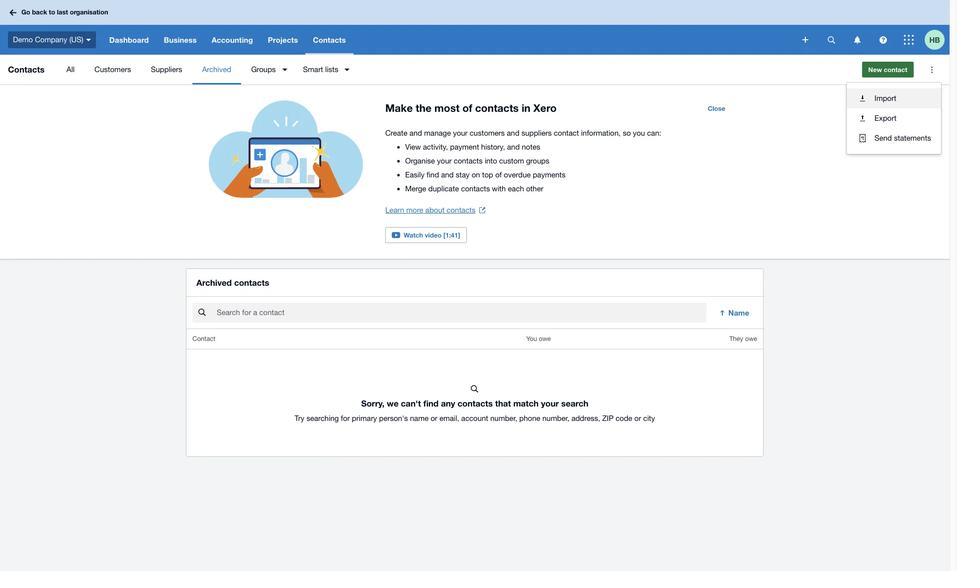 Task type: locate. For each thing, give the bounding box(es) containing it.
account
[[461, 414, 488, 423]]

name button
[[713, 303, 757, 323]]

contacts up lists
[[313, 35, 346, 44]]

your right match
[[541, 398, 559, 409]]

menu
[[57, 55, 854, 85]]

Search for a contact field
[[216, 303, 707, 322]]

any
[[441, 398, 455, 409]]

and up 'view'
[[410, 129, 422, 137]]

1 vertical spatial of
[[495, 171, 502, 179]]

0 horizontal spatial contact
[[554, 129, 579, 137]]

find up duplicate at the left of the page
[[427, 171, 439, 179]]

suppliers
[[522, 129, 552, 137]]

0 horizontal spatial or
[[431, 414, 437, 423]]

contact
[[192, 335, 215, 343]]

you
[[633, 129, 645, 137]]

0 horizontal spatial your
[[437, 157, 452, 165]]

your up payment
[[453, 129, 468, 137]]

go back to last organisation
[[21, 8, 108, 16]]

contact inside button
[[884, 66, 907, 74]]

1 vertical spatial find
[[423, 398, 439, 409]]

import button
[[847, 89, 941, 108]]

and up custom
[[507, 143, 520, 151]]

0 vertical spatial contacts
[[313, 35, 346, 44]]

2 owe from the left
[[745, 335, 757, 343]]

that
[[495, 398, 511, 409]]

smart
[[303, 65, 323, 74]]

owe right you
[[539, 335, 551, 343]]

hb
[[929, 35, 940, 44]]

banner
[[0, 0, 950, 55]]

duplicate
[[428, 184, 459, 193]]

export
[[875, 114, 897, 122]]

0 horizontal spatial number,
[[490, 414, 517, 423]]

top
[[482, 171, 493, 179]]

search
[[561, 398, 589, 409]]

owe right they
[[745, 335, 757, 343]]

overdue
[[504, 171, 531, 179]]

demo
[[13, 35, 33, 44]]

navigation containing dashboard
[[102, 25, 796, 55]]

with
[[492, 184, 506, 193]]

1 vertical spatial contact
[[554, 129, 579, 137]]

1 horizontal spatial or
[[635, 414, 641, 423]]

1 horizontal spatial your
[[453, 129, 468, 137]]

list box containing import
[[847, 83, 941, 154]]

contacts
[[475, 102, 519, 114], [454, 157, 483, 165], [461, 184, 490, 193], [447, 206, 476, 214], [234, 278, 269, 288], [458, 398, 493, 409]]

searching
[[307, 414, 339, 423]]

payments
[[533, 171, 566, 179]]

of right most
[[463, 102, 472, 114]]

2 vertical spatial your
[[541, 398, 559, 409]]

0 horizontal spatial owe
[[539, 335, 551, 343]]

groups
[[526, 157, 549, 165]]

or
[[431, 414, 437, 423], [635, 414, 641, 423]]

your down the activity,
[[437, 157, 452, 165]]

demo company (us) button
[[0, 25, 102, 55]]

group
[[847, 83, 941, 154]]

your
[[453, 129, 468, 137], [437, 157, 452, 165], [541, 398, 559, 409]]

1 or from the left
[[431, 414, 437, 423]]

watch
[[404, 231, 423, 239]]

most
[[434, 102, 460, 114]]

2 horizontal spatial your
[[541, 398, 559, 409]]

activity,
[[423, 143, 448, 151]]

new contact
[[868, 66, 907, 74]]

suppliers
[[151, 65, 182, 74]]

contact right new
[[884, 66, 907, 74]]

dashboard
[[109, 35, 149, 44]]

match
[[513, 398, 539, 409]]

archived inside "button"
[[202, 65, 231, 74]]

city
[[643, 414, 655, 423]]

svg image
[[9, 9, 16, 16], [904, 35, 914, 45], [828, 36, 835, 44], [854, 36, 860, 44], [879, 36, 887, 44], [803, 37, 809, 43], [86, 39, 91, 41]]

customers
[[95, 65, 131, 74]]

actions menu image
[[922, 60, 942, 80]]

contact right the suppliers
[[554, 129, 579, 137]]

1 vertical spatial archived
[[196, 278, 232, 288]]

1 horizontal spatial contact
[[884, 66, 907, 74]]

organisation
[[70, 8, 108, 16]]

other
[[526, 184, 543, 193]]

phone
[[519, 414, 540, 423]]

contact
[[884, 66, 907, 74], [554, 129, 579, 137]]

import
[[875, 94, 896, 102]]

1 horizontal spatial of
[[495, 171, 502, 179]]

of
[[463, 102, 472, 114], [495, 171, 502, 179]]

1 horizontal spatial contacts
[[313, 35, 346, 44]]

demo company (us)
[[13, 35, 83, 44]]

owe for you owe
[[539, 335, 551, 343]]

and
[[410, 129, 422, 137], [507, 129, 520, 137], [507, 143, 520, 151], [441, 171, 454, 179]]

2 number, from the left
[[542, 414, 569, 423]]

0 horizontal spatial of
[[463, 102, 472, 114]]

about
[[425, 206, 445, 214]]

name
[[410, 414, 429, 423]]

statements
[[894, 134, 931, 142]]

organise
[[405, 157, 435, 165]]

number, down that
[[490, 414, 517, 423]]

find left any
[[423, 398, 439, 409]]

1 owe from the left
[[539, 335, 551, 343]]

contacts down demo
[[8, 64, 45, 75]]

try
[[295, 414, 304, 423]]

suppliers button
[[141, 55, 192, 85]]

1 horizontal spatial number,
[[542, 414, 569, 423]]

groups
[[251, 65, 276, 74]]

0 vertical spatial your
[[453, 129, 468, 137]]

contacts inside 'contact list table' element
[[458, 398, 493, 409]]

you
[[526, 335, 537, 343]]

and up duplicate at the left of the page
[[441, 171, 454, 179]]

or right name
[[431, 414, 437, 423]]

try searching for primary person's name or email, account number, phone number, address, zip code or city
[[295, 414, 655, 423]]

svg image inside demo company (us) popup button
[[86, 39, 91, 41]]

address,
[[572, 414, 600, 423]]

view activity, payment history, and notes
[[405, 143, 540, 151]]

archived for archived contacts
[[196, 278, 232, 288]]

accounting
[[212, 35, 253, 44]]

each
[[508, 184, 524, 193]]

contact list table element
[[186, 329, 763, 457]]

1 vertical spatial contacts
[[8, 64, 45, 75]]

name
[[729, 308, 749, 317]]

of right top
[[495, 171, 502, 179]]

0 vertical spatial archived
[[202, 65, 231, 74]]

number, down search
[[542, 414, 569, 423]]

list box
[[847, 83, 941, 154]]

the
[[416, 102, 432, 114]]

2 or from the left
[[635, 414, 641, 423]]

new
[[868, 66, 882, 74]]

navigation
[[102, 25, 796, 55]]

0 horizontal spatial contacts
[[8, 64, 45, 75]]

or left city
[[635, 414, 641, 423]]

0 vertical spatial contact
[[884, 66, 907, 74]]

1 horizontal spatial owe
[[745, 335, 757, 343]]

archived
[[202, 65, 231, 74], [196, 278, 232, 288]]



Task type: vqa. For each thing, say whether or not it's contained in the screenshot.
bottommost your
yes



Task type: describe. For each thing, give the bounding box(es) containing it.
can't
[[401, 398, 421, 409]]

code
[[616, 414, 632, 423]]

make
[[385, 102, 413, 114]]

back
[[32, 8, 47, 16]]

0 vertical spatial of
[[463, 102, 472, 114]]

more
[[406, 206, 423, 214]]

find inside 'contact list table' element
[[423, 398, 439, 409]]

dashboard link
[[102, 25, 156, 55]]

svg image inside go back to last organisation link
[[9, 9, 16, 16]]

lists
[[325, 65, 338, 74]]

send statements button
[[847, 128, 941, 148]]

menu containing all
[[57, 55, 854, 85]]

easily
[[405, 171, 425, 179]]

projects
[[268, 35, 298, 44]]

contacts inside popup button
[[313, 35, 346, 44]]

owe for they owe
[[745, 335, 757, 343]]

notes
[[522, 143, 540, 151]]

archived contacts
[[196, 278, 269, 288]]

groups button
[[241, 55, 293, 85]]

all
[[66, 65, 75, 74]]

archived button
[[192, 55, 241, 85]]

manage
[[424, 129, 451, 137]]

payment
[[450, 143, 479, 151]]

customers button
[[85, 55, 141, 85]]

1 vertical spatial your
[[437, 157, 452, 165]]

history,
[[481, 143, 505, 151]]

so
[[623, 129, 631, 137]]

easily find and stay on top of overdue payments
[[405, 171, 566, 179]]

into
[[485, 157, 497, 165]]

in
[[522, 102, 531, 114]]

information,
[[581, 129, 621, 137]]

hb button
[[925, 25, 950, 55]]

zip
[[602, 414, 614, 423]]

on
[[472, 171, 480, 179]]

go back to last organisation link
[[6, 4, 114, 21]]

smart lists button
[[293, 55, 356, 85]]

organise your contacts into custom groups
[[405, 157, 549, 165]]

email,
[[440, 414, 459, 423]]

they
[[729, 335, 743, 343]]

we
[[387, 398, 399, 409]]

view
[[405, 143, 421, 151]]

group containing import
[[847, 83, 941, 154]]

sorry,
[[361, 398, 385, 409]]

1 number, from the left
[[490, 414, 517, 423]]

they owe
[[729, 335, 757, 343]]

learn
[[385, 206, 404, 214]]

banner containing hb
[[0, 0, 950, 55]]

make the most of contacts in xero
[[385, 102, 557, 114]]

learn more about contacts
[[385, 206, 476, 214]]

business
[[164, 35, 197, 44]]

smart lists
[[303, 65, 338, 74]]

you owe
[[526, 335, 551, 343]]

for
[[341, 414, 350, 423]]

merge
[[405, 184, 426, 193]]

xero
[[533, 102, 557, 114]]

accounting button
[[204, 25, 260, 55]]

merge duplicate contacts with each other
[[405, 184, 543, 193]]

watch video [1:41]
[[404, 231, 460, 239]]

can:
[[647, 129, 661, 137]]

contacts inside "link"
[[447, 206, 476, 214]]

all button
[[57, 55, 85, 85]]

0 vertical spatial find
[[427, 171, 439, 179]]

your inside 'contact list table' element
[[541, 398, 559, 409]]

(us)
[[69, 35, 83, 44]]

sorry, we can't find any contacts that match your search
[[361, 398, 589, 409]]

projects button
[[260, 25, 306, 55]]

archived for archived
[[202, 65, 231, 74]]

custom
[[499, 157, 524, 165]]

create and manage your customers and suppliers contact information, so you can:
[[385, 129, 661, 137]]

send statements
[[875, 134, 931, 142]]

and left the suppliers
[[507, 129, 520, 137]]

business button
[[156, 25, 204, 55]]

create
[[385, 129, 407, 137]]

export button
[[847, 108, 941, 128]]

to
[[49, 8, 55, 16]]

stay
[[456, 171, 470, 179]]

person's
[[379, 414, 408, 423]]

last
[[57, 8, 68, 16]]

go
[[21, 8, 30, 16]]

learn more about contacts link
[[385, 203, 486, 217]]



